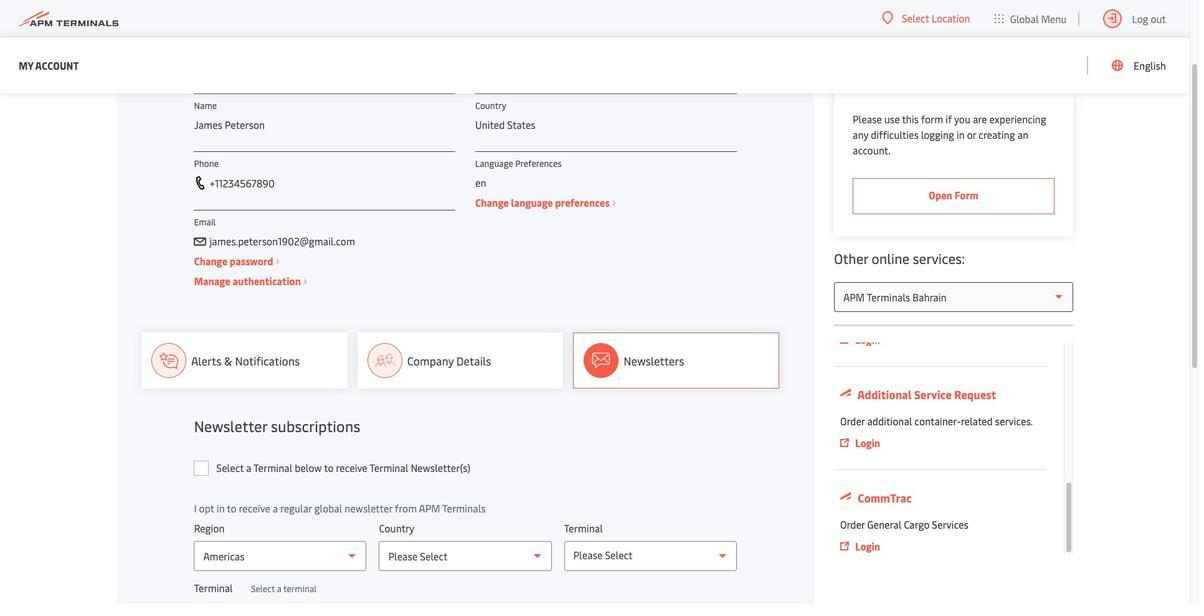Task type: vqa. For each thing, say whether or not it's contained in the screenshot.
&
yes



Task type: describe. For each thing, give the bounding box(es) containing it.
menu
[[1041, 12, 1067, 25]]

alerts & notifications
[[191, 353, 300, 369]]

terminal down region
[[194, 581, 233, 595]]

a for terminal
[[277, 583, 282, 595]]

company details
[[407, 353, 491, 369]]

change password manage authentication
[[194, 254, 301, 288]]

or
[[967, 128, 976, 141]]

newsletter
[[194, 416, 267, 436]]

additional service request
[[855, 387, 997, 403]]

global menu
[[1010, 12, 1067, 25]]

manage
[[194, 274, 230, 288]]

request
[[954, 387, 997, 403]]

select for select a terminal
[[251, 583, 275, 595]]

my account link
[[19, 58, 79, 73]]

0 horizontal spatial in
[[217, 502, 225, 515]]

newsletter subscriptions
[[194, 416, 360, 436]]

if
[[946, 112, 952, 126]]

in inside the 'please use this form if you are experiencing any difficulties logging in or creating an account.'
[[957, 128, 965, 141]]

select location button
[[882, 11, 970, 25]]

i opt in to receive a regular global newsletter from apm terminals
[[194, 502, 486, 515]]

an
[[1018, 128, 1029, 141]]

order additional container-related services.
[[841, 414, 1033, 428]]

please use this form if you are experiencing any difficulties logging in or creating an account.
[[853, 112, 1047, 157]]

details
[[457, 353, 491, 369]]

peterson
[[225, 118, 265, 131]]

change inside 'language preferences en change language preferences'
[[475, 196, 509, 209]]

open
[[929, 188, 953, 202]]

tab list containing alerts & notifications
[[141, 333, 789, 389]]

general
[[868, 518, 902, 531]]

related
[[961, 414, 993, 428]]

subscriptions
[[271, 416, 360, 436]]

log out link
[[1103, 0, 1166, 37]]

united
[[475, 118, 505, 131]]

account
[[35, 58, 79, 72]]

commtrac
[[855, 490, 912, 506]]

location
[[932, 11, 970, 25]]

terminal left below
[[254, 461, 292, 475]]

cargo
[[904, 518, 930, 531]]

my account
[[19, 58, 79, 72]]

company
[[407, 353, 454, 369]]

this
[[902, 112, 919, 126]]

change language preferences link
[[475, 195, 615, 211]]

log out
[[1132, 12, 1166, 25]]

name
[[194, 100, 217, 112]]

other online services:
[[834, 249, 965, 268]]

global menu button
[[983, 0, 1079, 37]]

language preferences en change language preferences
[[475, 158, 610, 209]]

0 vertical spatial to
[[324, 461, 334, 475]]

country for country
[[379, 522, 415, 535]]

open form link
[[853, 178, 1055, 214]]

terminal
[[284, 583, 317, 595]]

online
[[872, 249, 910, 268]]

alerts
[[191, 353, 221, 369]]

i
[[194, 502, 197, 515]]

+11234567890
[[210, 176, 275, 190]]

any
[[853, 128, 869, 141]]

select a terminal
[[251, 583, 317, 595]]

services:
[[913, 249, 965, 268]]

container-
[[915, 414, 961, 428]]

preferences
[[555, 196, 610, 209]]

1 login from the top
[[855, 333, 880, 346]]

select for select a terminal below to receive terminal newsletter(s)
[[216, 461, 244, 475]]

other
[[834, 249, 869, 268]]

change password link
[[194, 254, 279, 269]]

1 vertical spatial to
[[227, 502, 236, 515]]

1 login link from the top
[[841, 332, 1041, 348]]

Select a Terminal below to receive Terminal Newsletter(s) checkbox
[[194, 461, 209, 476]]

james
[[194, 118, 222, 131]]

newsletter(s)
[[411, 461, 471, 475]]

account.
[[853, 143, 891, 157]]

global
[[1010, 12, 1039, 25]]

select location
[[902, 11, 970, 25]]

login link for commtrac
[[841, 539, 1041, 555]]



Task type: locate. For each thing, give the bounding box(es) containing it.
1 vertical spatial change
[[194, 254, 228, 268]]

in
[[957, 128, 965, 141], [217, 502, 225, 515]]

2 order from the top
[[841, 518, 865, 531]]

english
[[1134, 59, 1166, 72]]

1 vertical spatial country
[[379, 522, 415, 535]]

creating
[[979, 128, 1015, 141]]

login link
[[841, 332, 1041, 348], [841, 436, 1041, 451], [841, 539, 1041, 555]]

select a terminal below to receive terminal newsletter(s)
[[216, 461, 471, 475]]

1 horizontal spatial receive
[[336, 461, 367, 475]]

a for terminal
[[246, 461, 251, 475]]

login link for additional service request
[[841, 436, 1041, 451]]

login link up service
[[841, 332, 1041, 348]]

password
[[230, 254, 273, 268]]

services
[[932, 518, 969, 531]]

0 vertical spatial order
[[841, 414, 865, 428]]

please for please select
[[574, 548, 603, 562]]

receive up "i opt in to receive a regular global newsletter from apm terminals"
[[336, 461, 367, 475]]

a left terminal
[[277, 583, 282, 595]]

james.peterson1902@gmail.com
[[210, 234, 355, 248]]

please select
[[574, 548, 633, 562]]

country
[[475, 100, 506, 112], [379, 522, 415, 535]]

out
[[1151, 12, 1166, 25]]

0 vertical spatial receive
[[336, 461, 367, 475]]

terminal up please select
[[564, 522, 603, 535]]

order for commtrac
[[841, 518, 865, 531]]

2 vertical spatial login link
[[841, 539, 1041, 555]]

country down from
[[379, 522, 415, 535]]

terminals
[[442, 502, 486, 515]]

below
[[295, 461, 322, 475]]

login link down container-
[[841, 436, 1041, 451]]

logging
[[921, 128, 954, 141]]

3 login from the top
[[855, 540, 880, 553]]

0 vertical spatial change
[[475, 196, 509, 209]]

are
[[973, 112, 987, 126]]

global
[[314, 502, 342, 515]]

terminal up from
[[370, 461, 408, 475]]

&
[[224, 353, 232, 369]]

login down general
[[855, 540, 880, 553]]

region
[[194, 522, 225, 535]]

0 horizontal spatial to
[[227, 502, 236, 515]]

log
[[1132, 12, 1149, 25]]

login link down services
[[841, 539, 1041, 555]]

0 vertical spatial a
[[246, 461, 251, 475]]

change down en
[[475, 196, 509, 209]]

country for country united states
[[475, 100, 506, 112]]

1 vertical spatial login
[[855, 436, 880, 450]]

form
[[921, 112, 943, 126]]

experiencing
[[990, 112, 1047, 126]]

2 login link from the top
[[841, 436, 1041, 451]]

alerts & notifications button
[[141, 333, 347, 389]]

en
[[475, 176, 486, 189]]

service
[[914, 387, 952, 403]]

in right opt
[[217, 502, 225, 515]]

0 vertical spatial login
[[855, 333, 880, 346]]

1 vertical spatial login link
[[841, 436, 1041, 451]]

contact/feedback
[[853, 75, 966, 93]]

additional
[[868, 414, 912, 428]]

1 vertical spatial receive
[[239, 502, 270, 515]]

2 vertical spatial login
[[855, 540, 880, 553]]

change inside change password manage authentication
[[194, 254, 228, 268]]

country united states
[[475, 100, 536, 131]]

0 vertical spatial please
[[853, 112, 882, 126]]

in left or
[[957, 128, 965, 141]]

receive
[[336, 461, 367, 475], [239, 502, 270, 515]]

order for additional service request
[[841, 414, 865, 428]]

from
[[395, 502, 417, 515]]

select for select location
[[902, 11, 930, 25]]

company details button
[[357, 333, 563, 389]]

authentication
[[233, 274, 301, 288]]

manage authentication link
[[194, 274, 307, 289]]

language
[[511, 196, 553, 209]]

please
[[853, 112, 882, 126], [574, 548, 603, 562]]

login
[[855, 333, 880, 346], [855, 436, 880, 450], [855, 540, 880, 553]]

change
[[475, 196, 509, 209], [194, 254, 228, 268]]

tab list
[[141, 333, 789, 389]]

receive left "regular"
[[239, 502, 270, 515]]

login for commtrac
[[855, 540, 880, 553]]

login up additional
[[855, 333, 880, 346]]

to
[[324, 461, 334, 475], [227, 502, 236, 515]]

a down newsletter
[[246, 461, 251, 475]]

0 horizontal spatial receive
[[239, 502, 270, 515]]

0 horizontal spatial please
[[574, 548, 603, 562]]

language
[[475, 158, 513, 169]]

open form
[[929, 188, 979, 202]]

1 vertical spatial a
[[273, 502, 278, 515]]

login for additional service request
[[855, 436, 880, 450]]

phone
[[194, 158, 219, 169]]

login down additional
[[855, 436, 880, 450]]

1 vertical spatial in
[[217, 502, 225, 515]]

english button
[[1112, 37, 1166, 93]]

opt
[[199, 502, 214, 515]]

1 horizontal spatial in
[[957, 128, 965, 141]]

country up united
[[475, 100, 506, 112]]

you
[[954, 112, 971, 126]]

country inside "country united states"
[[475, 100, 506, 112]]

order general cargo services
[[841, 518, 969, 531]]

use
[[885, 112, 900, 126]]

0 horizontal spatial country
[[379, 522, 415, 535]]

0 vertical spatial country
[[475, 100, 506, 112]]

1 order from the top
[[841, 414, 865, 428]]

select
[[902, 11, 930, 25], [216, 461, 244, 475], [605, 548, 633, 562], [251, 583, 275, 595]]

order left general
[[841, 518, 865, 531]]

1 vertical spatial order
[[841, 518, 865, 531]]

additional
[[858, 387, 912, 403]]

newsletter
[[345, 502, 393, 515]]

states
[[507, 118, 536, 131]]

2 login from the top
[[855, 436, 880, 450]]

form
[[955, 188, 979, 202]]

preferences
[[515, 158, 562, 169]]

1 horizontal spatial to
[[324, 461, 334, 475]]

difficulties
[[871, 128, 919, 141]]

to right opt
[[227, 502, 236, 515]]

newsletters
[[624, 353, 684, 369]]

3 login link from the top
[[841, 539, 1041, 555]]

please for please use this form if you are experiencing any difficulties logging in or creating an account.
[[853, 112, 882, 126]]

1 horizontal spatial please
[[853, 112, 882, 126]]

order left additional
[[841, 414, 865, 428]]

services.
[[995, 414, 1033, 428]]

0 vertical spatial login link
[[841, 332, 1041, 348]]

0 vertical spatial in
[[957, 128, 965, 141]]

please inside the 'please use this form if you are experiencing any difficulties logging in or creating an account.'
[[853, 112, 882, 126]]

notifications
[[235, 353, 300, 369]]

terminal
[[254, 461, 292, 475], [370, 461, 408, 475], [564, 522, 603, 535], [194, 581, 233, 595]]

2 vertical spatial a
[[277, 583, 282, 595]]

1 horizontal spatial country
[[475, 100, 506, 112]]

email
[[194, 216, 216, 228]]

a left "regular"
[[273, 502, 278, 515]]

newsletters button
[[573, 333, 779, 389]]

1 vertical spatial please
[[574, 548, 603, 562]]

to right below
[[324, 461, 334, 475]]

change up manage
[[194, 254, 228, 268]]

regular
[[280, 502, 312, 515]]

0 horizontal spatial change
[[194, 254, 228, 268]]

apm
[[419, 502, 440, 515]]

1 horizontal spatial change
[[475, 196, 509, 209]]

my
[[19, 58, 33, 72]]



